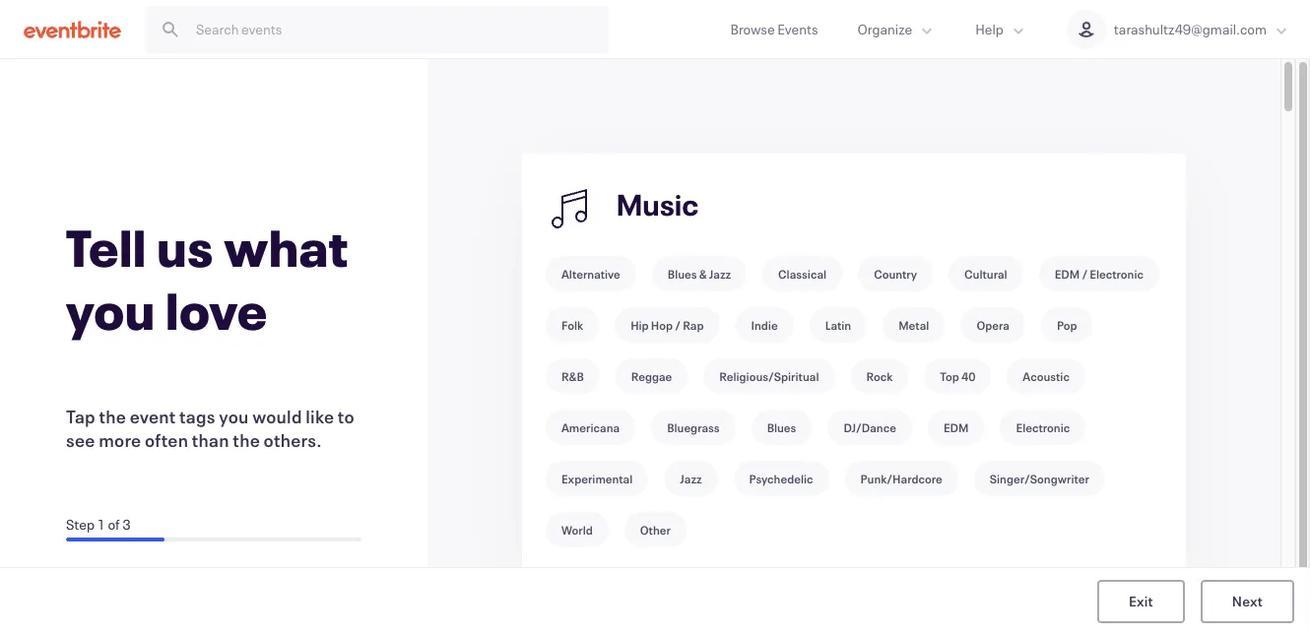 Task type: vqa. For each thing, say whether or not it's contained in the screenshot.
Rock
yes



Task type: locate. For each thing, give the bounding box(es) containing it.
1 vertical spatial you
[[219, 405, 249, 429]]

0 horizontal spatial /
[[675, 317, 681, 333]]

0 horizontal spatial edm
[[944, 420, 969, 436]]

you left us
[[66, 277, 156, 344]]

0 vertical spatial edm
[[1055, 266, 1080, 282]]

1 horizontal spatial you
[[219, 405, 249, 429]]

music
[[617, 186, 699, 224]]

singer/songwriter
[[990, 471, 1090, 487]]

hop
[[651, 317, 673, 333]]

next
[[1232, 592, 1263, 610]]

you inside tap the event tags you would like to see more often than the others.
[[219, 405, 249, 429]]

1 vertical spatial jazz
[[680, 471, 702, 487]]

blues up 'psychedelic' on the right bottom of page
[[767, 420, 797, 436]]

jazz down bluegrass button
[[680, 471, 702, 487]]

world button
[[546, 512, 609, 548]]

americana
[[562, 420, 620, 436]]

psychedelic
[[749, 471, 814, 487]]

&
[[699, 266, 707, 282]]

latin
[[825, 317, 852, 333]]

1 horizontal spatial blues
[[767, 420, 797, 436]]

0 vertical spatial you
[[66, 277, 156, 344]]

classical
[[779, 266, 827, 282]]

dj/dance
[[844, 420, 897, 436]]

classical button
[[763, 256, 843, 292]]

metal
[[899, 317, 930, 333]]

0 vertical spatial blues
[[668, 266, 697, 282]]

hip hop / rap
[[631, 317, 704, 333]]

edm down top 40 button
[[944, 420, 969, 436]]

edm up pop button
[[1055, 266, 1080, 282]]

bluegrass button
[[651, 410, 736, 445]]

hip
[[631, 317, 649, 333]]

tap
[[66, 405, 96, 429]]

step 1 of 3
[[66, 515, 131, 534]]

1 vertical spatial /
[[675, 317, 681, 333]]

0 horizontal spatial blues
[[668, 266, 697, 282]]

you inside tell us what you love
[[66, 277, 156, 344]]

blues & jazz button
[[652, 256, 747, 292]]

electronic button
[[1001, 410, 1086, 445]]

opera
[[977, 317, 1010, 333]]

1 horizontal spatial edm
[[1055, 266, 1080, 282]]

the right tap
[[99, 405, 126, 429]]

0 horizontal spatial jazz
[[680, 471, 702, 487]]

others.
[[264, 429, 322, 452]]

like
[[306, 405, 334, 429]]

you
[[66, 277, 156, 344], [219, 405, 249, 429]]

progressbar progress bar
[[66, 538, 362, 542]]

jazz
[[709, 266, 731, 282], [680, 471, 702, 487]]

you right tags
[[219, 405, 249, 429]]

pop button
[[1041, 307, 1093, 343]]

electronic inside button
[[1090, 266, 1144, 282]]

jazz right &
[[709, 266, 731, 282]]

electronic up pop button
[[1090, 266, 1144, 282]]

than
[[192, 429, 229, 452]]

blues left &
[[668, 266, 697, 282]]

metal button
[[883, 307, 945, 343]]

americana button
[[546, 410, 636, 445]]

rap
[[683, 317, 704, 333]]

exit
[[1129, 592, 1154, 610]]

0 vertical spatial jazz
[[709, 266, 731, 282]]

alternative button
[[546, 256, 636, 292]]

/ up pop button
[[1082, 266, 1088, 282]]

jazz button
[[664, 461, 718, 497]]

0 vertical spatial electronic
[[1090, 266, 1144, 282]]

electronic inside button
[[1016, 420, 1070, 436]]

religious/spiritual button
[[704, 359, 835, 394]]

folk
[[562, 317, 583, 333]]

opera button
[[961, 307, 1026, 343]]

1 vertical spatial electronic
[[1016, 420, 1070, 436]]

1 vertical spatial edm
[[944, 420, 969, 436]]

tap the event tags you would like to see more often than the others.
[[66, 405, 355, 452]]

the right than
[[233, 429, 260, 452]]

cultural button
[[949, 256, 1023, 292]]

/
[[1082, 266, 1088, 282], [675, 317, 681, 333]]

1 horizontal spatial electronic
[[1090, 266, 1144, 282]]

electronic
[[1090, 266, 1144, 282], [1016, 420, 1070, 436]]

electronic down 'acoustic'
[[1016, 420, 1070, 436]]

/ left rap
[[675, 317, 681, 333]]

blues
[[668, 266, 697, 282], [767, 420, 797, 436]]

rock button
[[851, 359, 909, 394]]

0 horizontal spatial you
[[66, 277, 156, 344]]

the
[[99, 405, 126, 429], [233, 429, 260, 452]]

1 vertical spatial blues
[[767, 420, 797, 436]]

0 vertical spatial /
[[1082, 266, 1088, 282]]

see
[[66, 429, 95, 452]]

acoustic
[[1023, 369, 1070, 384]]

alternative
[[562, 266, 621, 282]]

folk button
[[546, 307, 599, 343]]

us
[[157, 214, 214, 281]]

edm
[[1055, 266, 1080, 282], [944, 420, 969, 436]]

punk/hardcore
[[861, 471, 943, 487]]

edm button
[[928, 410, 985, 445]]

0 horizontal spatial electronic
[[1016, 420, 1070, 436]]

tell
[[66, 214, 147, 281]]



Task type: describe. For each thing, give the bounding box(es) containing it.
0 horizontal spatial the
[[99, 405, 126, 429]]

organize
[[858, 20, 913, 38]]

acoustic button
[[1007, 359, 1086, 394]]

psychedelic button
[[734, 461, 829, 497]]

progressbar image
[[66, 538, 165, 542]]

of
[[108, 515, 120, 534]]

exit button
[[1098, 580, 1185, 624]]

browse
[[731, 20, 775, 38]]

reggae
[[631, 369, 672, 384]]

cultural
[[965, 266, 1008, 282]]

step
[[66, 515, 95, 534]]

country button
[[858, 256, 933, 292]]

experimental button
[[546, 461, 649, 497]]

1 horizontal spatial the
[[233, 429, 260, 452]]

blues & jazz
[[668, 266, 731, 282]]

tarashultz49@gmail.com
[[1114, 20, 1267, 38]]

edm for edm
[[944, 420, 969, 436]]

1 horizontal spatial jazz
[[709, 266, 731, 282]]

events
[[778, 20, 818, 38]]

other
[[640, 522, 671, 538]]

next button
[[1201, 580, 1295, 624]]

world
[[562, 522, 593, 538]]

more
[[99, 429, 141, 452]]

40
[[962, 369, 976, 384]]

hip hop / rap button
[[615, 307, 720, 343]]

rock
[[867, 369, 893, 384]]

top
[[940, 369, 960, 384]]

love
[[166, 277, 268, 344]]

singer/songwriter button
[[974, 461, 1106, 497]]

event
[[130, 405, 176, 429]]

punk/hardcore button
[[845, 461, 958, 497]]

tags
[[179, 405, 216, 429]]

reggae button
[[616, 359, 688, 394]]

top 40
[[940, 369, 976, 384]]

often
[[145, 429, 188, 452]]

help
[[976, 20, 1004, 38]]

experimental
[[562, 471, 633, 487]]

tell us what you love
[[66, 214, 349, 344]]

1 horizontal spatial /
[[1082, 266, 1088, 282]]

religious/spiritual
[[720, 369, 819, 384]]

organize link
[[838, 0, 956, 58]]

country
[[874, 266, 917, 282]]

bluegrass
[[667, 420, 720, 436]]

3
[[122, 515, 131, 534]]

browse events link
[[711, 0, 838, 58]]

dj/dance button
[[828, 410, 912, 445]]

help link
[[956, 0, 1047, 58]]

would
[[252, 405, 302, 429]]

edm / electronic button
[[1039, 256, 1160, 292]]

latin button
[[810, 307, 867, 343]]

blues for blues
[[767, 420, 797, 436]]

pop
[[1057, 317, 1077, 333]]

tarashultz49@gmail.com link
[[1047, 0, 1311, 58]]

what
[[224, 214, 349, 281]]

blues button
[[751, 410, 812, 445]]

r&b
[[562, 369, 584, 384]]

eventbrite image
[[24, 19, 121, 39]]

to
[[338, 405, 355, 429]]

indie button
[[736, 307, 794, 343]]

edm / electronic
[[1055, 266, 1144, 282]]

browse events
[[731, 20, 818, 38]]

indie
[[751, 317, 778, 333]]

blues for blues & jazz
[[668, 266, 697, 282]]

other button
[[624, 512, 687, 548]]

top 40 button
[[925, 359, 992, 394]]

edm for edm / electronic
[[1055, 266, 1080, 282]]

r&b button
[[546, 359, 600, 394]]



